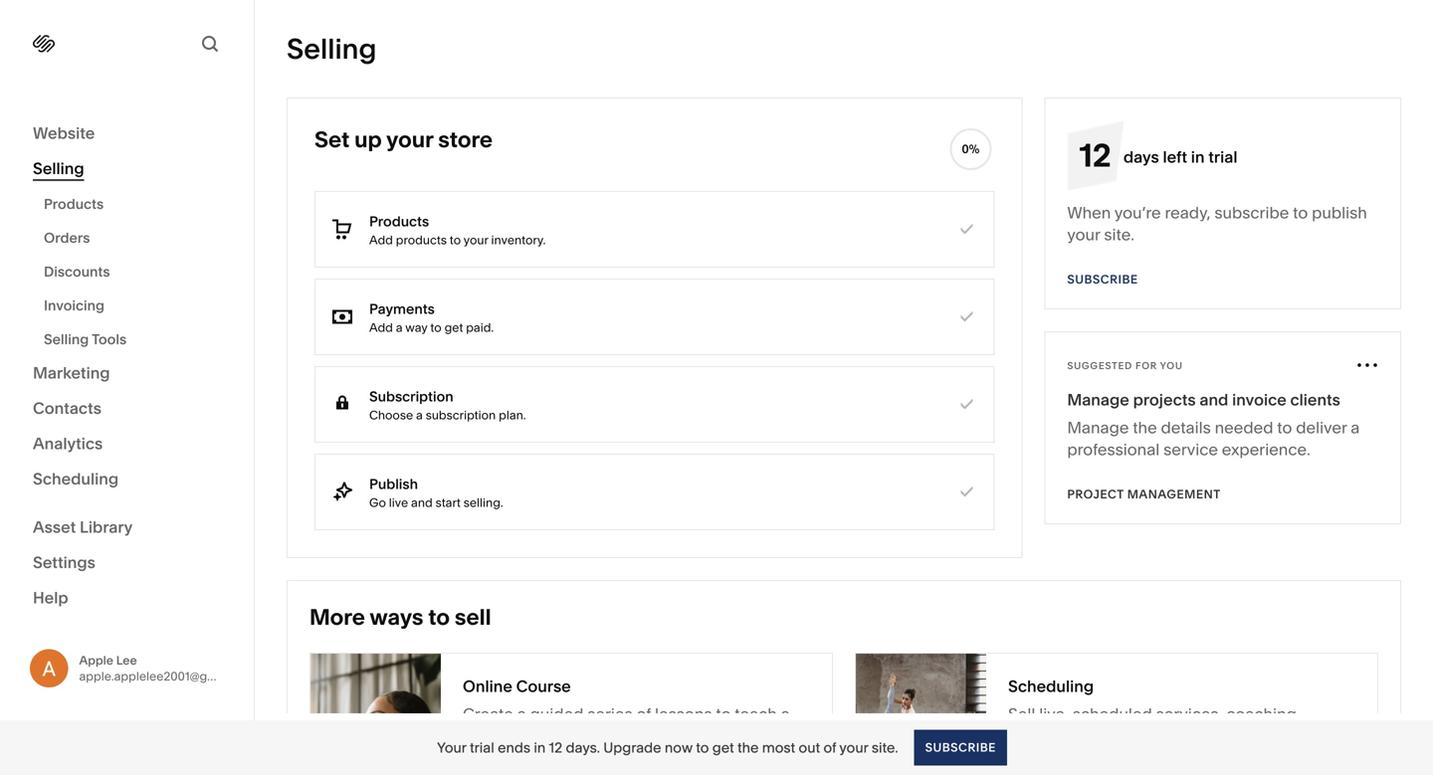 Task type: locate. For each thing, give the bounding box(es) containing it.
scheduling inside scheduling sell live, scheduled services, coaching appointments or classes
[[1008, 677, 1094, 696]]

2 vertical spatial selling
[[44, 331, 89, 348]]

needed
[[1215, 418, 1273, 437]]

a up educate
[[517, 705, 526, 724]]

1 vertical spatial site.
[[872, 739, 898, 756]]

or down scheduled
[[1117, 726, 1132, 746]]

and right the live
[[411, 496, 433, 510]]

your down when
[[1067, 225, 1100, 244]]

0 vertical spatial of
[[636, 705, 651, 724]]

selling up the marketing
[[44, 331, 89, 348]]

products
[[44, 196, 104, 212], [369, 213, 429, 230]]

payments
[[369, 301, 435, 317]]

1 horizontal spatial 12
[[1079, 136, 1111, 175]]

products for products
[[44, 196, 104, 212]]

add inside products add products to your inventory.
[[369, 233, 393, 247]]

website link
[[33, 122, 221, 146]]

subscribe inside button
[[925, 740, 996, 755]]

0 vertical spatial products
[[44, 196, 104, 212]]

site.
[[1104, 225, 1134, 244], [872, 739, 898, 756]]

0 horizontal spatial products
[[44, 196, 104, 212]]

set up your store
[[314, 126, 493, 153]]

1 vertical spatial trial
[[470, 739, 494, 756]]

the down projects
[[1133, 418, 1157, 437]]

0 horizontal spatial trial
[[470, 739, 494, 756]]

products up orders
[[44, 196, 104, 212]]

help link
[[33, 587, 68, 609]]

subscribe
[[1067, 272, 1138, 287], [925, 740, 996, 755]]

0 vertical spatial in
[[1191, 147, 1205, 167]]

1 vertical spatial subscribe
[[925, 740, 996, 755]]

0 vertical spatial 12
[[1079, 136, 1111, 175]]

add inside the payments add a way to get paid.
[[369, 320, 393, 335]]

scheduling down analytics
[[33, 469, 119, 489]]

marketing link
[[33, 362, 221, 386]]

1 vertical spatial in
[[534, 739, 546, 756]]

0 horizontal spatial get
[[444, 320, 463, 335]]

now
[[665, 739, 692, 756]]

sell
[[455, 604, 491, 630]]

subscribe
[[1214, 203, 1289, 222]]

get left paid.
[[444, 320, 463, 335]]

to inside manage projects and invoice clients manage the details needed to deliver a professional service experience.
[[1277, 418, 1292, 437]]

0 vertical spatial get
[[444, 320, 463, 335]]

online
[[463, 677, 512, 696]]

subscription
[[426, 408, 496, 422]]

a down the subscription
[[416, 408, 423, 422]]

publish
[[369, 476, 418, 493]]

get right now
[[712, 739, 734, 756]]

your inside when you're ready, subscribe to publish your site.
[[1067, 225, 1100, 244]]

site. right out
[[872, 739, 898, 756]]

in
[[1191, 147, 1205, 167], [534, 739, 546, 756]]

in right left on the top
[[1191, 147, 1205, 167]]

1 vertical spatial of
[[823, 739, 836, 756]]

scheduling up live,
[[1008, 677, 1094, 696]]

2 or from the left
[[1117, 726, 1132, 746]]

get inside the payments add a way to get paid.
[[444, 320, 463, 335]]

0 horizontal spatial subscribe button
[[914, 730, 1007, 766]]

project management
[[1067, 487, 1221, 502]]

manage
[[1067, 390, 1129, 410], [1067, 418, 1129, 437]]

12 left days
[[1079, 136, 1111, 175]]

discounts link
[[44, 255, 232, 289]]

suggested
[[1067, 360, 1133, 372]]

projects
[[1133, 390, 1196, 410]]

store
[[438, 126, 493, 153]]

a left way at top
[[396, 320, 403, 335]]

a right on
[[603, 726, 612, 746]]

the inside manage projects and invoice clients manage the details needed to deliver a professional service experience.
[[1133, 418, 1157, 437]]

1 vertical spatial scheduling
[[1008, 677, 1094, 696]]

lee
[[116, 653, 137, 668]]

0 horizontal spatial and
[[411, 496, 433, 510]]

and
[[1200, 390, 1228, 410], [411, 496, 433, 510]]

1 vertical spatial selling
[[33, 159, 84, 178]]

when you're ready, subscribe to publish your site.
[[1067, 203, 1367, 244]]

clients
[[1290, 390, 1340, 410]]

on
[[580, 726, 599, 746]]

manage down 'suggested'
[[1067, 390, 1129, 410]]

choose
[[369, 408, 413, 422]]

1 horizontal spatial or
[[1117, 726, 1132, 746]]

get
[[444, 320, 463, 335], [712, 739, 734, 756]]

1 vertical spatial subscribe button
[[914, 730, 1007, 766]]

0 horizontal spatial 12
[[549, 739, 562, 756]]

to left publish
[[1293, 203, 1308, 222]]

your
[[437, 739, 466, 756]]

products up products
[[369, 213, 429, 230]]

your inside products add products to your inventory.
[[464, 233, 488, 247]]

or right skill
[[495, 726, 510, 746]]

apple lee apple.applelee2001@gmail.com
[[79, 653, 259, 683]]

1 horizontal spatial the
[[1133, 418, 1157, 437]]

1 horizontal spatial and
[[1200, 390, 1228, 410]]

a inside manage projects and invoice clients manage the details needed to deliver a professional service experience.
[[1351, 418, 1360, 437]]

0 horizontal spatial in
[[534, 739, 546, 756]]

your right out
[[839, 739, 868, 756]]

scheduling
[[33, 469, 119, 489], [1008, 677, 1094, 696]]

in right ends
[[534, 739, 546, 756]]

the left most
[[737, 739, 759, 756]]

coaching
[[1226, 705, 1297, 724]]

trial right left on the top
[[1208, 147, 1237, 167]]

contacts link
[[33, 398, 221, 421]]

selling up set
[[287, 32, 377, 66]]

12 left days.
[[549, 739, 562, 756]]

teach
[[735, 705, 777, 724]]

your
[[386, 126, 433, 153], [1067, 225, 1100, 244], [464, 233, 488, 247], [839, 739, 868, 756]]

0 horizontal spatial the
[[737, 739, 759, 756]]

more
[[310, 604, 365, 630]]

1 vertical spatial and
[[411, 496, 433, 510]]

settings link
[[33, 552, 221, 575]]

and up details
[[1200, 390, 1228, 410]]

1 horizontal spatial site.
[[1104, 225, 1134, 244]]

1 add from the top
[[369, 233, 393, 247]]

to left "teach"
[[716, 705, 731, 724]]

0 vertical spatial site.
[[1104, 225, 1134, 244]]

to up experience.
[[1277, 418, 1292, 437]]

0 vertical spatial subscribe button
[[1067, 262, 1138, 298]]

manage up the professional
[[1067, 418, 1129, 437]]

0 vertical spatial subscribe
[[1067, 272, 1138, 287]]

0 vertical spatial trial
[[1208, 147, 1237, 167]]

0 horizontal spatial subscribe
[[925, 740, 996, 755]]

selling down website at left top
[[33, 159, 84, 178]]

0 horizontal spatial of
[[636, 705, 651, 724]]

0 horizontal spatial scheduling
[[33, 469, 119, 489]]

products for products add products to your inventory.
[[369, 213, 429, 230]]

live,
[[1039, 705, 1069, 724]]

2 add from the top
[[369, 320, 393, 335]]

0 horizontal spatial or
[[495, 726, 510, 746]]

you're
[[1114, 203, 1161, 222]]

a inside the payments add a way to get paid.
[[396, 320, 403, 335]]

topic
[[616, 726, 654, 746]]

to right products
[[450, 233, 461, 247]]

1 vertical spatial get
[[712, 739, 734, 756]]

and inside 'publish go live and start selling.'
[[411, 496, 433, 510]]

contacts
[[33, 399, 101, 418]]

scheduling for scheduling sell live, scheduled services, coaching appointments or classes
[[1008, 677, 1094, 696]]

0 vertical spatial selling
[[287, 32, 377, 66]]

a right deliver
[[1351, 418, 1360, 437]]

1 or from the left
[[495, 726, 510, 746]]

selling
[[287, 32, 377, 66], [33, 159, 84, 178], [44, 331, 89, 348]]

experience.
[[1222, 440, 1310, 459]]

1 horizontal spatial in
[[1191, 147, 1205, 167]]

1 horizontal spatial trial
[[1208, 147, 1237, 167]]

0 vertical spatial scheduling
[[33, 469, 119, 489]]

project
[[1067, 487, 1124, 502]]

1 vertical spatial manage
[[1067, 418, 1129, 437]]

professional
[[1067, 440, 1160, 459]]

1 vertical spatial products
[[369, 213, 429, 230]]

the
[[1133, 418, 1157, 437], [737, 739, 759, 756]]

of up topic
[[636, 705, 651, 724]]

days
[[1123, 147, 1159, 167]]

products inside products add products to your inventory.
[[369, 213, 429, 230]]

to right way at top
[[430, 320, 442, 335]]

more ways to sell
[[310, 604, 491, 630]]

0 vertical spatial manage
[[1067, 390, 1129, 410]]

asset library
[[33, 517, 133, 537]]

products link
[[44, 187, 232, 221]]

a right "teach"
[[781, 705, 790, 724]]

skill
[[463, 726, 491, 746]]

add down 'payments'
[[369, 320, 393, 335]]

scheduling for scheduling
[[33, 469, 119, 489]]

scheduling sell live, scheduled services, coaching appointments or classes
[[1008, 677, 1297, 746]]

ways
[[370, 604, 423, 630]]

course
[[516, 677, 571, 696]]

scheduling link
[[33, 468, 221, 492]]

of right out
[[823, 739, 836, 756]]

0 vertical spatial and
[[1200, 390, 1228, 410]]

1 vertical spatial the
[[737, 739, 759, 756]]

1 vertical spatial 12
[[549, 739, 562, 756]]

of
[[636, 705, 651, 724], [823, 739, 836, 756]]

site. down you're
[[1104, 225, 1134, 244]]

trial right your
[[470, 739, 494, 756]]

to
[[1293, 203, 1308, 222], [450, 233, 461, 247], [430, 320, 442, 335], [1277, 418, 1292, 437], [428, 604, 450, 630], [716, 705, 731, 724], [696, 739, 709, 756]]

1 horizontal spatial get
[[712, 739, 734, 756]]

and inside manage projects and invoice clients manage the details needed to deliver a professional service experience.
[[1200, 390, 1228, 410]]

1 horizontal spatial products
[[369, 213, 429, 230]]

a
[[396, 320, 403, 335], [416, 408, 423, 422], [1351, 418, 1360, 437], [517, 705, 526, 724], [781, 705, 790, 724], [603, 726, 612, 746]]

0 vertical spatial the
[[1133, 418, 1157, 437]]

ends
[[498, 739, 530, 756]]

your left inventory.
[[464, 233, 488, 247]]

0 vertical spatial add
[[369, 233, 393, 247]]

or inside scheduling sell live, scheduled services, coaching appointments or classes
[[1117, 726, 1132, 746]]

add left products
[[369, 233, 393, 247]]

scheduling inside "link"
[[33, 469, 119, 489]]

1 horizontal spatial scheduling
[[1008, 677, 1094, 696]]

1 vertical spatial add
[[369, 320, 393, 335]]

settings
[[33, 553, 95, 572]]

1 manage from the top
[[1067, 390, 1129, 410]]



Task type: describe. For each thing, give the bounding box(es) containing it.
to inside products add products to your inventory.
[[450, 233, 461, 247]]

of inside online course create a guided series of lessons to teach a skill or educate on a topic
[[636, 705, 651, 724]]

manage projects and invoice clients manage the details needed to deliver a professional service experience.
[[1067, 390, 1360, 459]]

analytics link
[[33, 433, 221, 456]]

when
[[1067, 203, 1111, 222]]

your right up
[[386, 126, 433, 153]]

scheduled
[[1073, 705, 1152, 724]]

site. inside when you're ready, subscribe to publish your site.
[[1104, 225, 1134, 244]]

details
[[1161, 418, 1211, 437]]

to inside the payments add a way to get paid.
[[430, 320, 442, 335]]

days left in trial
[[1123, 147, 1237, 167]]

your trial ends in 12 days. upgrade now to get the most out of your site.
[[437, 739, 898, 756]]

upgrade
[[603, 739, 661, 756]]

set
[[314, 126, 350, 153]]

products add products to your inventory.
[[369, 213, 546, 247]]

out
[[799, 739, 820, 756]]

publish go live and start selling.
[[369, 476, 503, 510]]

invoicing
[[44, 297, 104, 314]]

selling tools
[[44, 331, 127, 348]]

classes
[[1136, 726, 1192, 746]]

or inside online course create a guided series of lessons to teach a skill or educate on a topic
[[495, 726, 510, 746]]

live
[[389, 496, 408, 510]]

tools
[[92, 331, 127, 348]]

you
[[1160, 360, 1183, 372]]

1 horizontal spatial subscribe button
[[1067, 262, 1138, 298]]

for
[[1136, 360, 1157, 372]]

add for products
[[369, 233, 393, 247]]

a inside subscription choose a subscription plan.
[[416, 408, 423, 422]]

educate
[[514, 726, 576, 746]]

1 horizontal spatial of
[[823, 739, 836, 756]]

0 horizontal spatial site.
[[872, 739, 898, 756]]

2 manage from the top
[[1067, 418, 1129, 437]]

project management button
[[1067, 477, 1221, 513]]

days.
[[566, 739, 600, 756]]

0%
[[962, 142, 980, 156]]

most
[[762, 739, 795, 756]]

to left sell
[[428, 604, 450, 630]]

way
[[405, 320, 427, 335]]

add for payments
[[369, 320, 393, 335]]

marketing
[[33, 363, 110, 383]]

invoicing link
[[44, 289, 232, 322]]

appointments
[[1008, 726, 1113, 746]]

start
[[435, 496, 461, 510]]

selling.
[[464, 496, 503, 510]]

to inside online course create a guided series of lessons to teach a skill or educate on a topic
[[716, 705, 731, 724]]

apple.applelee2001@gmail.com
[[79, 669, 259, 683]]

selling tools link
[[44, 322, 232, 356]]

up
[[354, 126, 382, 153]]

products
[[396, 233, 447, 247]]

suggested for you
[[1067, 360, 1183, 372]]

ready,
[[1165, 203, 1211, 222]]

website
[[33, 123, 95, 143]]

management
[[1127, 487, 1221, 502]]

payments add a way to get paid.
[[369, 301, 494, 335]]

asset
[[33, 517, 76, 537]]

deliver
[[1296, 418, 1347, 437]]

subscription
[[369, 388, 453, 405]]

paid.
[[466, 320, 494, 335]]

online course create a guided series of lessons to teach a skill or educate on a topic
[[463, 677, 790, 746]]

to right now
[[696, 739, 709, 756]]

help
[[33, 588, 68, 608]]

sell
[[1008, 705, 1035, 724]]

service
[[1164, 440, 1218, 459]]

invoice
[[1232, 390, 1287, 410]]

discounts
[[44, 263, 110, 280]]

1 horizontal spatial subscribe
[[1067, 272, 1138, 287]]

selling link
[[33, 158, 221, 181]]

lessons
[[655, 705, 712, 724]]

inventory.
[[491, 233, 546, 247]]

orders link
[[44, 221, 232, 255]]

services,
[[1156, 705, 1222, 724]]

subscription choose a subscription plan.
[[369, 388, 526, 422]]

asset library link
[[33, 516, 221, 540]]

to inside when you're ready, subscribe to publish your site.
[[1293, 203, 1308, 222]]

analytics
[[33, 434, 103, 453]]

series
[[587, 705, 633, 724]]

create
[[463, 705, 513, 724]]

publish
[[1312, 203, 1367, 222]]

guided
[[530, 705, 584, 724]]



Task type: vqa. For each thing, say whether or not it's contained in the screenshot.
12
yes



